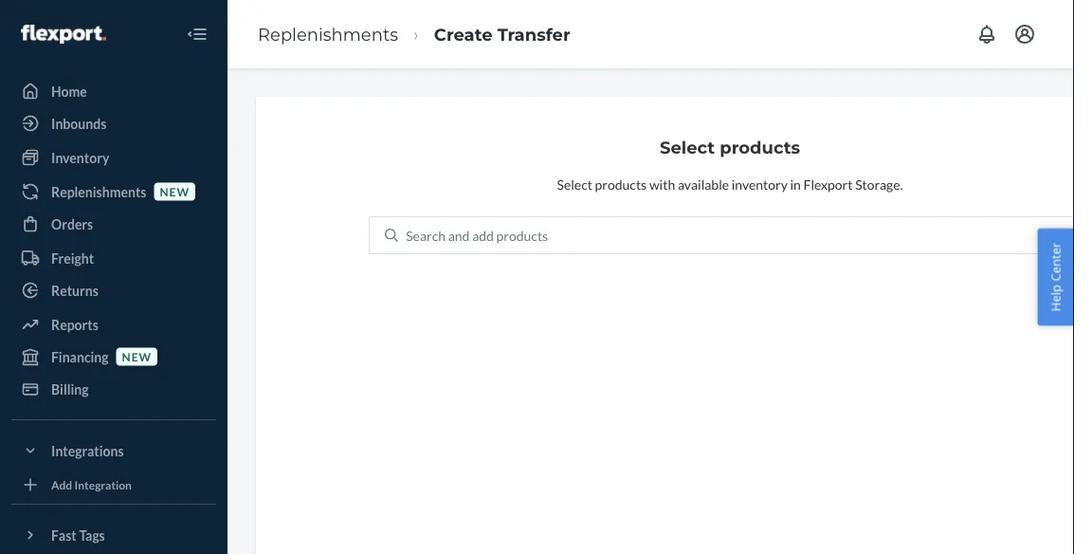 Task type: vqa. For each thing, say whether or not it's contained in the screenshot.
Open account menu Image
yes



Task type: locate. For each thing, give the bounding box(es) containing it.
1 vertical spatial replenishments
[[51, 184, 147, 200]]

0 vertical spatial new
[[160, 184, 190, 198]]

2 horizontal spatial products
[[720, 137, 801, 157]]

new down reports link
[[122, 350, 152, 363]]

in
[[791, 176, 802, 192]]

select for select products with available inventory in flexport storage.
[[557, 176, 593, 192]]

reports
[[51, 316, 98, 332]]

billing
[[51, 381, 89, 397]]

products left with
[[595, 176, 647, 192]]

0 horizontal spatial replenishments
[[51, 184, 147, 200]]

products up inventory
[[720, 137, 801, 157]]

products
[[720, 137, 801, 157], [595, 176, 647, 192], [497, 227, 548, 243]]

storage.
[[856, 176, 904, 192]]

1 vertical spatial products
[[595, 176, 647, 192]]

add
[[473, 227, 494, 243]]

products for select products with available inventory in flexport storage.
[[595, 176, 647, 192]]

open notifications image
[[976, 23, 999, 46]]

replenishments link
[[258, 24, 398, 44]]

integrations button
[[11, 435, 216, 466]]

0 vertical spatial select
[[660, 137, 715, 157]]

returns
[[51, 282, 98, 298]]

financing
[[51, 349, 109, 365]]

0 horizontal spatial products
[[497, 227, 548, 243]]

0 vertical spatial replenishments
[[258, 24, 398, 44]]

tags
[[79, 527, 105, 543]]

home link
[[11, 76, 216, 106]]

new
[[160, 184, 190, 198], [122, 350, 152, 363]]

new for financing
[[122, 350, 152, 363]]

replenishments inside breadcrumbs navigation
[[258, 24, 398, 44]]

1 vertical spatial select
[[557, 176, 593, 192]]

select products
[[660, 137, 801, 157]]

1 horizontal spatial replenishments
[[258, 24, 398, 44]]

2 vertical spatial products
[[497, 227, 548, 243]]

with
[[650, 176, 676, 192]]

create transfer
[[434, 24, 571, 44]]

0 horizontal spatial select
[[557, 176, 593, 192]]

0 horizontal spatial new
[[122, 350, 152, 363]]

new for replenishments
[[160, 184, 190, 198]]

create transfer link
[[434, 24, 571, 44]]

help
[[1048, 285, 1065, 311]]

0 vertical spatial products
[[720, 137, 801, 157]]

billing link
[[11, 374, 216, 404]]

new up orders link
[[160, 184, 190, 198]]

help center
[[1048, 243, 1065, 311]]

1 horizontal spatial select
[[660, 137, 715, 157]]

1 horizontal spatial products
[[595, 176, 647, 192]]

transfer
[[498, 24, 571, 44]]

add integration
[[51, 478, 132, 491]]

fast tags
[[51, 527, 105, 543]]

replenishments
[[258, 24, 398, 44], [51, 184, 147, 200]]

1 horizontal spatial new
[[160, 184, 190, 198]]

1 vertical spatial new
[[122, 350, 152, 363]]

returns link
[[11, 275, 216, 305]]

select
[[660, 137, 715, 157], [557, 176, 593, 192]]

select up available
[[660, 137, 715, 157]]

select left with
[[557, 176, 593, 192]]

products right the 'add'
[[497, 227, 548, 243]]



Task type: describe. For each thing, give the bounding box(es) containing it.
freight link
[[11, 243, 216, 273]]

freight
[[51, 250, 94, 266]]

search
[[406, 227, 446, 243]]

orders
[[51, 216, 93, 232]]

create
[[434, 24, 493, 44]]

reports link
[[11, 309, 216, 340]]

flexport
[[804, 176, 853, 192]]

integrations
[[51, 443, 124, 459]]

breadcrumbs navigation
[[243, 7, 586, 62]]

inventory
[[51, 149, 109, 166]]

and
[[448, 227, 470, 243]]

fast
[[51, 527, 77, 543]]

available
[[678, 176, 730, 192]]

add
[[51, 478, 72, 491]]

add integration link
[[11, 473, 216, 496]]

flexport logo image
[[21, 25, 106, 44]]

center
[[1048, 243, 1065, 281]]

search image
[[385, 229, 399, 242]]

inbounds
[[51, 115, 107, 131]]

select products with available inventory in flexport storage.
[[557, 176, 904, 192]]

inbounds link
[[11, 108, 216, 139]]

inventory link
[[11, 142, 216, 173]]

home
[[51, 83, 87, 99]]

select for select products
[[660, 137, 715, 157]]

fast tags button
[[11, 520, 216, 550]]

help center button
[[1038, 228, 1075, 326]]

inventory
[[732, 176, 788, 192]]

search and add products
[[406, 227, 548, 243]]

orders link
[[11, 209, 216, 239]]

close navigation image
[[186, 23, 209, 46]]

integration
[[74, 478, 132, 491]]

products for select products
[[720, 137, 801, 157]]

open account menu image
[[1014, 23, 1037, 46]]



